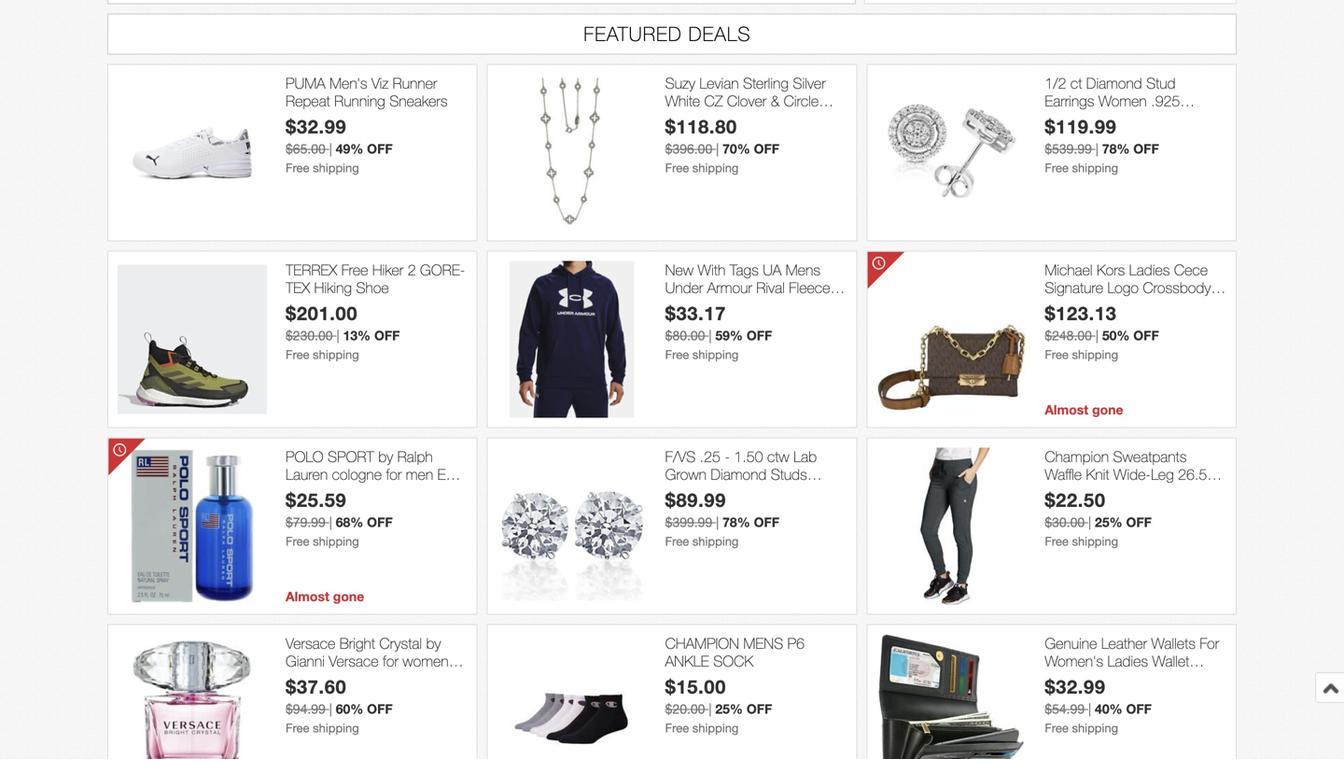 Task type: locate. For each thing, give the bounding box(es) containing it.
by left ralph
[[378, 448, 393, 465]]

free down $399.99
[[666, 534, 689, 549]]

running
[[334, 92, 385, 110]]

49%
[[336, 141, 364, 157]]

off inside $33.17 $80.00 | 59% off free shipping
[[747, 328, 773, 343]]

silver up circle
[[793, 74, 826, 92]]

sweatshirt
[[666, 297, 730, 314]]

ladies down leather
[[1108, 652, 1149, 670]]

new down cologne
[[329, 483, 357, 501]]

1 vertical spatial almost gone
[[286, 589, 364, 604]]

gone for $25.59
[[333, 589, 364, 604]]

new inside polo sport by ralph lauren cologne for men edt 2.5 oz new in box
[[329, 483, 357, 501]]

78% down 14k
[[723, 515, 751, 530]]

13%
[[343, 328, 371, 343]]

shipping down 49%
[[313, 161, 359, 175]]

off inside puma men's viz runner repeat running sneakers $32.99 $65.00 | 49% off free shipping
[[367, 141, 393, 157]]

2.5
[[286, 483, 307, 501]]

0 horizontal spatial gone
[[333, 589, 364, 604]]

necklace
[[713, 110, 771, 128]]

almost gone up bright
[[286, 589, 364, 604]]

new left tester
[[359, 670, 387, 688]]

free inside "$22.50 $30.00 | 25% off free shipping"
[[1045, 534, 1069, 549]]

shipping down 40%
[[1073, 721, 1119, 736]]

ua
[[763, 261, 782, 279]]

lab
[[794, 448, 817, 465]]

white inside suzy levian sterling silver white cz clover & circle station necklace
[[666, 92, 701, 110]]

free for $25.59
[[286, 534, 310, 549]]

1 vertical spatial silver
[[1095, 110, 1128, 128]]

brown
[[1084, 297, 1123, 314]]

0 horizontal spatial 25%
[[716, 702, 743, 717]]

| inside $32.99 $54.99 | 40% off free shipping
[[1089, 702, 1092, 717]]

.925
[[1152, 92, 1181, 110]]

almost gone for $123.13
[[1045, 402, 1124, 417]]

free down $79.99 at the left of the page
[[286, 534, 310, 549]]

1 horizontal spatial by
[[426, 634, 441, 652]]

free inside $32.99 $54.99 | 40% off free shipping
[[1045, 721, 1069, 736]]

0 vertical spatial white
[[666, 92, 701, 110]]

diamond up "women"
[[1087, 74, 1143, 92]]

0 vertical spatial gone
[[1093, 402, 1124, 417]]

runner
[[393, 74, 437, 92]]

1 vertical spatial women's
[[1045, 652, 1104, 670]]

off inside terrex free hiker 2 gore- tex hiking shoe $201.00 $230.00 | 13% off free shipping
[[374, 328, 400, 343]]

$89.99
[[666, 489, 727, 512]]

off for $22.50
[[1127, 515, 1152, 530]]

| inside $123.13 $248.00 | 50% off free shipping
[[1096, 328, 1099, 343]]

shipping down 2xl
[[1073, 534, 1119, 549]]

diamond inside 1/2 ct diamond stud earrings women .925 sterling silver rhodium round composite
[[1087, 74, 1143, 92]]

white down suzy in the top of the page
[[666, 92, 701, 110]]

1 horizontal spatial oz
[[340, 670, 355, 688]]

0 vertical spatial ladies
[[1130, 261, 1171, 279]]

clutch
[[1045, 670, 1085, 688]]

1 horizontal spatial gone
[[1093, 402, 1124, 417]]

78% inside $119.99 $539.99 | 78% off free shipping
[[1103, 141, 1130, 157]]

free for $123.13
[[1045, 348, 1069, 362]]

earrings inside 1/2 ct diamond stud earrings women .925 sterling silver rhodium round composite
[[1045, 92, 1095, 110]]

25% right 2xl
[[1095, 515, 1123, 530]]

fleece
[[789, 279, 831, 297]]

| left 50%
[[1096, 328, 1099, 343]]

0 vertical spatial 78%
[[1103, 141, 1130, 157]]

| left 49%
[[329, 141, 332, 157]]

2 vertical spatial new
[[359, 670, 387, 688]]

0 vertical spatial for
[[386, 466, 402, 483]]

puma men's viz runner repeat running sneakers link
[[286, 74, 468, 110]]

| for $32.99
[[1089, 702, 1092, 717]]

oz inside the versace bright crystal by gianni versace for women edt 3.0 oz new tester
[[340, 670, 355, 688]]

| left 40%
[[1089, 702, 1092, 717]]

25% down $15.00
[[716, 702, 743, 717]]

featured
[[584, 22, 682, 45]]

1 horizontal spatial silver
[[1095, 110, 1128, 128]]

women's down genuine in the bottom of the page
[[1045, 652, 1104, 670]]

1 vertical spatial oz
[[340, 670, 355, 688]]

free inside $89.99 $399.99 | 78% off free shipping
[[666, 534, 689, 549]]

0 horizontal spatial almost
[[286, 589, 330, 604]]

-
[[1074, 297, 1080, 314], [725, 448, 730, 465]]

0 vertical spatial new
[[666, 261, 694, 279]]

| right $20.00
[[709, 702, 712, 717]]

$396.00
[[666, 141, 713, 157]]

0 horizontal spatial edt
[[286, 670, 311, 688]]

1 horizontal spatial almost gone
[[1045, 402, 1124, 417]]

0 vertical spatial oz
[[311, 483, 325, 501]]

edt inside polo sport by ralph lauren cologne for men edt 2.5 oz new in box
[[438, 466, 463, 483]]

0 horizontal spatial silver
[[793, 74, 826, 92]]

0 horizontal spatial oz
[[311, 483, 325, 501]]

0 vertical spatial by
[[378, 448, 393, 465]]

f/vs .25 - 1.50 ctw lab grown diamond studs earrings 14k white gold earrings link
[[666, 448, 847, 519]]

0 vertical spatial $32.99
[[286, 116, 347, 138]]

0 vertical spatial edt
[[438, 466, 463, 483]]

oz for $25.59
[[311, 483, 325, 501]]

cece
[[1175, 261, 1208, 279]]

| left 60%
[[329, 702, 332, 717]]

free down $230.00
[[286, 348, 310, 362]]

| for $118.80
[[716, 141, 719, 157]]

versace
[[286, 634, 336, 652], [329, 652, 379, 670]]

silver down "women"
[[1095, 110, 1128, 128]]

free down the $248.00
[[1045, 348, 1069, 362]]

1 vertical spatial ladies
[[1108, 652, 1149, 670]]

free down $54.99
[[1045, 721, 1069, 736]]

1 vertical spatial almost
[[286, 589, 330, 604]]

shipping inside $89.99 $399.99 | 78% off free shipping
[[693, 534, 739, 549]]

ctw
[[768, 448, 790, 465]]

knit
[[1087, 466, 1110, 483]]

0 vertical spatial 25%
[[1095, 515, 1123, 530]]

for down crystal
[[383, 652, 399, 670]]

0 horizontal spatial almost gone
[[286, 589, 364, 604]]

0 horizontal spatial white
[[666, 92, 701, 110]]

78% inside $89.99 $399.99 | 78% off free shipping
[[723, 515, 751, 530]]

shipping down 70%
[[693, 161, 739, 175]]

shipping down the $539.99
[[1073, 161, 1119, 175]]

| inside $25.59 $79.99 | 68% off free shipping
[[329, 515, 332, 530]]

versace bright crystal by gianni versace for women edt 3.0 oz new tester link
[[286, 634, 468, 688]]

| right $399.99
[[716, 515, 719, 530]]

1 vertical spatial $32.99
[[1045, 676, 1106, 698]]

free down $65.00
[[286, 161, 310, 175]]

off inside $25.59 $79.99 | 68% off free shipping
[[367, 515, 393, 530]]

sterling up the "&"
[[743, 74, 789, 92]]

0 horizontal spatial $32.99
[[286, 116, 347, 138]]

almost gone
[[1045, 402, 1124, 417], [286, 589, 364, 604]]

1 horizontal spatial sterling
[[1045, 110, 1091, 128]]

| left 13%
[[337, 328, 340, 343]]

for
[[1200, 634, 1220, 652]]

1 horizontal spatial 25%
[[1095, 515, 1123, 530]]

2 horizontal spatial new
[[666, 261, 694, 279]]

for inside the versace bright crystal by gianni versace for women edt 3.0 oz new tester
[[383, 652, 399, 670]]

shipping inside $119.99 $539.99 | 78% off free shipping
[[1073, 161, 1119, 175]]

by up women
[[426, 634, 441, 652]]

sterling inside 1/2 ct diamond stud earrings women .925 sterling silver rhodium round composite
[[1045, 110, 1091, 128]]

free down $80.00 at the top of page
[[666, 348, 689, 362]]

shipping inside $32.99 $54.99 | 40% off free shipping
[[1073, 721, 1119, 736]]

1 horizontal spatial edt
[[438, 466, 463, 483]]

off inside $123.13 $248.00 | 50% off free shipping
[[1134, 328, 1160, 343]]

with
[[698, 261, 726, 279]]

diamond inside 'f/vs .25 - 1.50 ctw lab grown diamond studs earrings 14k white gold earrings'
[[711, 466, 767, 483]]

free down $396.00
[[666, 161, 689, 175]]

edt for $37.60
[[286, 670, 311, 688]]

shipping for $25.59
[[313, 534, 359, 549]]

0 vertical spatial almost gone
[[1045, 402, 1124, 417]]

oz right 3.0
[[340, 670, 355, 688]]

shipping inside $37.60 $94.99 | 60% off free shipping
[[313, 721, 359, 736]]

shipping inside $33.17 $80.00 | 59% off free shipping
[[693, 348, 739, 362]]

shipping down 13%
[[313, 348, 359, 362]]

1/2
[[1045, 74, 1067, 92]]

0 vertical spatial women's
[[1094, 483, 1153, 501]]

1 horizontal spatial almost
[[1045, 402, 1089, 417]]

new up under
[[666, 261, 694, 279]]

signature
[[1045, 279, 1104, 297]]

box
[[376, 483, 400, 501]]

| inside $33.17 $80.00 | 59% off free shipping
[[709, 328, 712, 343]]

$32.99 up $54.99
[[1045, 676, 1106, 698]]

sterling up round
[[1045, 110, 1091, 128]]

shipping down 59% at the right of the page
[[693, 348, 739, 362]]

hiking
[[314, 279, 352, 297]]

1 horizontal spatial diamond
[[1087, 74, 1143, 92]]

off for $33.17
[[747, 328, 773, 343]]

off inside $118.80 $396.00 | 70% off free shipping
[[754, 141, 780, 157]]

polo sport by ralph lauren cologne for men edt 2.5 oz new in box
[[286, 448, 463, 501]]

| inside the champion mens p6 ankle sock $15.00 $20.00 | 25% off free shipping
[[709, 702, 712, 717]]

inseam
[[1045, 483, 1090, 501]]

| for $25.59
[[329, 515, 332, 530]]

0 vertical spatial almost
[[1045, 402, 1089, 417]]

free down the $539.99
[[1045, 161, 1069, 175]]

$33.17
[[666, 302, 727, 325]]

1 horizontal spatial new
[[359, 670, 387, 688]]

leg
[[1152, 466, 1175, 483]]

off for $123.13
[[1134, 328, 1160, 343]]

almost
[[1045, 402, 1089, 417], [286, 589, 330, 604]]

1 vertical spatial for
[[383, 652, 399, 670]]

new inside the versace bright crystal by gianni versace for women edt 3.0 oz new tester
[[359, 670, 387, 688]]

$119.99 $539.99 | 78% off free shipping
[[1045, 116, 1160, 175]]

shipping down 60%
[[313, 721, 359, 736]]

1 vertical spatial -
[[725, 448, 730, 465]]

1 horizontal spatial white
[[747, 483, 782, 501]]

| inside $118.80 $396.00 | 70% off free shipping
[[716, 141, 719, 157]]

free inside $25.59 $79.99 | 68% off free shipping
[[286, 534, 310, 549]]

1 vertical spatial sterling
[[1045, 110, 1091, 128]]

almost up champion at the bottom of the page
[[1045, 402, 1089, 417]]

free
[[286, 161, 310, 175], [666, 161, 689, 175], [1045, 161, 1069, 175], [342, 261, 368, 279], [286, 348, 310, 362], [666, 348, 689, 362], [1045, 348, 1069, 362], [286, 534, 310, 549], [666, 534, 689, 549], [1045, 534, 1069, 549], [286, 721, 310, 736], [666, 721, 689, 736], [1045, 721, 1069, 736]]

f/vs .25 - 1.50 ctw lab grown diamond studs earrings 14k white gold earrings
[[666, 448, 817, 519]]

0 vertical spatial -
[[1074, 297, 1080, 314]]

michael kors ladies cece signature logo crossbody bag - brown 32s9g0ec0b- 252 link
[[1045, 261, 1227, 332]]

polo sport by ralph lauren cologne for men edt 2.5 oz new in box link
[[286, 448, 468, 501]]

diamond up 14k
[[711, 466, 767, 483]]

| for $119.99
[[1096, 141, 1099, 157]]

| right $30.00
[[1089, 515, 1092, 530]]

featured deals
[[584, 22, 751, 45]]

versace bright crystal by gianni versace for women edt 3.0 oz new tester
[[286, 634, 449, 688]]

free down $30.00
[[1045, 534, 1069, 549]]

free inside puma men's viz runner repeat running sneakers $32.99 $65.00 | 49% off free shipping
[[286, 161, 310, 175]]

0 vertical spatial sterling
[[743, 74, 789, 92]]

for up box
[[386, 466, 402, 483]]

1 vertical spatial by
[[426, 634, 441, 652]]

gone up champion at the bottom of the page
[[1093, 402, 1124, 417]]

shipping
[[313, 161, 359, 175], [693, 161, 739, 175], [1073, 161, 1119, 175], [313, 348, 359, 362], [693, 348, 739, 362], [1073, 348, 1119, 362], [313, 534, 359, 549], [693, 534, 739, 549], [1073, 534, 1119, 549], [313, 721, 359, 736], [693, 721, 739, 736], [1073, 721, 1119, 736]]

0 horizontal spatial -
[[725, 448, 730, 465]]

68%
[[336, 515, 364, 530]]

off inside the champion mens p6 ankle sock $15.00 $20.00 | 25% off free shipping
[[747, 702, 773, 717]]

1 vertical spatial 25%
[[716, 702, 743, 717]]

1/2 ct diamond stud earrings women .925 sterling silver rhodium round composite link
[[1045, 74, 1227, 146]]

studs
[[771, 466, 808, 483]]

78% down "$119.99"
[[1103, 141, 1130, 157]]

off inside $89.99 $399.99 | 78% off free shipping
[[754, 515, 780, 530]]

| inside "$22.50 $30.00 | 25% off free shipping"
[[1089, 515, 1092, 530]]

shipping for $119.99
[[1073, 161, 1119, 175]]

lauren
[[286, 466, 328, 483]]

off for $37.60
[[367, 702, 393, 717]]

terrex free hiker 2 gore- tex hiking shoe $201.00 $230.00 | 13% off free shipping
[[286, 261, 465, 362]]

mens
[[744, 634, 784, 652]]

shipping inside $118.80 $396.00 | 70% off free shipping
[[693, 161, 739, 175]]

off inside $119.99 $539.99 | 78% off free shipping
[[1134, 141, 1160, 157]]

armour
[[708, 279, 753, 297]]

1 vertical spatial 78%
[[723, 515, 751, 530]]

edt down gianni
[[286, 670, 311, 688]]

1 vertical spatial white
[[747, 483, 782, 501]]

fit
[[1211, 483, 1225, 501]]

| left 59% at the right of the page
[[709, 328, 712, 343]]

$230.00
[[286, 328, 333, 343]]

shipping inside $25.59 $79.99 | 68% off free shipping
[[313, 534, 359, 549]]

oz
[[311, 483, 325, 501], [340, 670, 355, 688]]

off for $118.80
[[754, 141, 780, 157]]

$123.13 $248.00 | 50% off free shipping
[[1045, 302, 1160, 362]]

shipping inside "$22.50 $30.00 | 25% off free shipping"
[[1073, 534, 1119, 549]]

0 horizontal spatial sterling
[[743, 74, 789, 92]]

78%
[[1103, 141, 1130, 157], [723, 515, 751, 530]]

white down studs
[[747, 483, 782, 501]]

champion sweatpants waffle knit wide-leg 26.5 inseam women's relaxed fit xs-2xl
[[1045, 448, 1225, 519]]

round
[[1045, 128, 1087, 146]]

free inside $123.13 $248.00 | 50% off free shipping
[[1045, 348, 1069, 362]]

1 vertical spatial new
[[329, 483, 357, 501]]

women's down wide-
[[1094, 483, 1153, 501]]

sneakers
[[390, 92, 448, 110]]

gone up bright
[[333, 589, 364, 604]]

| left 70%
[[716, 141, 719, 157]]

| down "$119.99"
[[1096, 141, 1099, 157]]

oz down lauren
[[311, 483, 325, 501]]

0 horizontal spatial by
[[378, 448, 393, 465]]

shipping for $37.60
[[313, 721, 359, 736]]

off for $119.99
[[1134, 141, 1160, 157]]

shipping inside $123.13 $248.00 | 50% off free shipping
[[1073, 348, 1119, 362]]

free inside $119.99 $539.99 | 78% off free shipping
[[1045, 161, 1069, 175]]

free down $20.00
[[666, 721, 689, 736]]

men
[[406, 466, 433, 483]]

- inside 'f/vs .25 - 1.50 ctw lab grown diamond studs earrings 14k white gold earrings'
[[725, 448, 730, 465]]

edt right men
[[438, 466, 463, 483]]

shipping down 50%
[[1073, 348, 1119, 362]]

1 vertical spatial diamond
[[711, 466, 767, 483]]

78% for $89.99
[[723, 515, 751, 530]]

hiker
[[373, 261, 404, 279]]

0 vertical spatial silver
[[793, 74, 826, 92]]

free inside $33.17 $80.00 | 59% off free shipping
[[666, 348, 689, 362]]

ladies up the logo
[[1130, 261, 1171, 279]]

| inside $89.99 $399.99 | 78% off free shipping
[[716, 515, 719, 530]]

shipping down 68%
[[313, 534, 359, 549]]

off inside $32.99 $54.99 | 40% off free shipping
[[1127, 702, 1152, 717]]

0 horizontal spatial 78%
[[723, 515, 751, 530]]

$37.60 $94.99 | 60% off free shipping
[[286, 676, 393, 736]]

| inside $119.99 $539.99 | 78% off free shipping
[[1096, 141, 1099, 157]]

shipping down $399.99
[[693, 534, 739, 549]]

3.0
[[316, 670, 336, 688]]

tex
[[286, 279, 310, 297]]

1 horizontal spatial 78%
[[1103, 141, 1130, 157]]

new
[[666, 261, 694, 279], [329, 483, 357, 501], [359, 670, 387, 688]]

clover
[[727, 92, 767, 110]]

logo
[[1108, 279, 1139, 297]]

1 vertical spatial edt
[[286, 670, 311, 688]]

| inside $37.60 $94.99 | 60% off free shipping
[[329, 702, 332, 717]]

1 horizontal spatial -
[[1074, 297, 1080, 314]]

gone for $123.13
[[1093, 402, 1124, 417]]

free down $94.99
[[286, 721, 310, 736]]

- right .25 at the bottom right
[[725, 448, 730, 465]]

xs-
[[1045, 501, 1068, 519]]

almost up gianni
[[286, 589, 330, 604]]

jacket
[[735, 297, 775, 314]]

new for $37.60
[[359, 670, 387, 688]]

25% inside the champion mens p6 ankle sock $15.00 $20.00 | 25% off free shipping
[[716, 702, 743, 717]]

ladies
[[1130, 261, 1171, 279], [1108, 652, 1149, 670]]

for inside polo sport by ralph lauren cologne for men edt 2.5 oz new in box
[[386, 466, 402, 483]]

25% inside "$22.50 $30.00 | 25% off free shipping"
[[1095, 515, 1123, 530]]

1 vertical spatial gone
[[333, 589, 364, 604]]

0 vertical spatial diamond
[[1087, 74, 1143, 92]]

$32.99 up $65.00
[[286, 116, 347, 138]]

1 horizontal spatial $32.99
[[1045, 676, 1106, 698]]

shipping down $20.00
[[693, 721, 739, 736]]

free up shoe
[[342, 261, 368, 279]]

free inside $118.80 $396.00 | 70% off free shipping
[[666, 161, 689, 175]]

0 horizontal spatial new
[[329, 483, 357, 501]]

| left 68%
[[329, 515, 332, 530]]

edt inside the versace bright crystal by gianni versace for women edt 3.0 oz new tester
[[286, 670, 311, 688]]

oz inside polo sport by ralph lauren cologne for men edt 2.5 oz new in box
[[311, 483, 325, 501]]

almost gone up champion at the bottom of the page
[[1045, 402, 1124, 417]]

women's
[[1094, 483, 1153, 501], [1045, 652, 1104, 670]]

off inside $37.60 $94.99 | 60% off free shipping
[[367, 702, 393, 717]]

|
[[329, 141, 332, 157], [716, 141, 719, 157], [1096, 141, 1099, 157], [337, 328, 340, 343], [709, 328, 712, 343], [1096, 328, 1099, 343], [329, 515, 332, 530], [716, 515, 719, 530], [1089, 515, 1092, 530], [329, 702, 332, 717], [709, 702, 712, 717], [1089, 702, 1092, 717]]

.25
[[700, 448, 721, 465]]

- down signature
[[1074, 297, 1080, 314]]

free inside $37.60 $94.99 | 60% off free shipping
[[286, 721, 310, 736]]

white
[[666, 92, 701, 110], [747, 483, 782, 501]]

free for $119.99
[[1045, 161, 1069, 175]]

0 horizontal spatial diamond
[[711, 466, 767, 483]]

terrex free hiker 2 gore- tex hiking shoe link
[[286, 261, 468, 297]]

off inside "$22.50 $30.00 | 25% off free shipping"
[[1127, 515, 1152, 530]]

repeat
[[286, 92, 330, 110]]

almost for $123.13
[[1045, 402, 1089, 417]]

$118.80 $396.00 | 70% off free shipping
[[666, 116, 780, 175]]

shipping for $22.50
[[1073, 534, 1119, 549]]

$32.99 inside puma men's viz runner repeat running sneakers $32.99 $65.00 | 49% off free shipping
[[286, 116, 347, 138]]



Task type: vqa. For each thing, say whether or not it's contained in the screenshot.


Task type: describe. For each thing, give the bounding box(es) containing it.
off for $89.99
[[754, 515, 780, 530]]

champion mens p6 ankle sock link
[[666, 634, 847, 670]]

almost gone for $25.59
[[286, 589, 364, 604]]

shipping for $118.80
[[693, 161, 739, 175]]

tester
[[391, 670, 428, 688]]

59%
[[716, 328, 743, 343]]

champion sweatpants waffle knit wide-leg 26.5 inseam women's relaxed fit xs-2xl link
[[1045, 448, 1227, 519]]

| for $22.50
[[1089, 515, 1092, 530]]

free inside the champion mens p6 ankle sock $15.00 $20.00 | 25% off free shipping
[[666, 721, 689, 736]]

sweatpants
[[1114, 448, 1187, 465]]

| inside terrex free hiker 2 gore- tex hiking shoe $201.00 $230.00 | 13% off free shipping
[[337, 328, 340, 343]]

in
[[362, 483, 372, 501]]

cz
[[705, 92, 723, 110]]

rfid
[[1157, 670, 1186, 688]]

new for $25.59
[[329, 483, 357, 501]]

oz for $37.60
[[340, 670, 355, 688]]

free for $22.50
[[1045, 534, 1069, 549]]

mens
[[786, 261, 821, 279]]

champion
[[666, 634, 740, 652]]

$15.00
[[666, 676, 727, 698]]

by inside the versace bright crystal by gianni versace for women edt 3.0 oz new tester
[[426, 634, 441, 652]]

crystal
[[380, 634, 422, 652]]

$123.13
[[1045, 302, 1117, 325]]

white inside 'f/vs .25 - 1.50 ctw lab grown diamond studs earrings 14k white gold earrings'
[[747, 483, 782, 501]]

$80.00
[[666, 328, 706, 343]]

suzy levian sterling silver white cz clover & circle station necklace link
[[666, 74, 847, 128]]

free for $118.80
[[666, 161, 689, 175]]

shipping for $123.13
[[1073, 348, 1119, 362]]

$79.99
[[286, 515, 326, 530]]

for for $37.60
[[383, 652, 399, 670]]

| for $123.13
[[1096, 328, 1099, 343]]

tags
[[730, 261, 759, 279]]

shipping inside terrex free hiker 2 gore- tex hiking shoe $201.00 $230.00 | 13% off free shipping
[[313, 348, 359, 362]]

terrex
[[286, 261, 337, 279]]

70%
[[723, 141, 751, 157]]

$32.99 $54.99 | 40% off free shipping
[[1045, 676, 1152, 736]]

1/2 ct diamond stud earrings women .925 sterling silver rhodium round composite
[[1045, 74, 1188, 146]]

$118.80
[[666, 116, 738, 138]]

puma men's viz runner repeat running sneakers $32.99 $65.00 | 49% off free shipping
[[286, 74, 448, 175]]

wide-
[[1114, 466, 1152, 483]]

new with tags ua mens under armour rival fleece sweatshirt jacket hoody
[[666, 261, 831, 314]]

circle
[[784, 92, 819, 110]]

grown
[[666, 466, 707, 483]]

versace down bright
[[329, 652, 379, 670]]

by inside polo sport by ralph lauren cologne for men edt 2.5 oz new in box
[[378, 448, 393, 465]]

edt for $25.59
[[438, 466, 463, 483]]

$33.17 $80.00 | 59% off free shipping
[[666, 302, 773, 362]]

2
[[408, 261, 416, 279]]

women's inside genuine leather wallets for women's ladies wallet clutch accordion rfid blocking
[[1045, 652, 1104, 670]]

puma
[[286, 74, 326, 92]]

shipping inside puma men's viz runner repeat running sneakers $32.99 $65.00 | 49% off free shipping
[[313, 161, 359, 175]]

- inside michael kors ladies cece signature logo crossbody bag - brown 32s9g0ec0b- 252
[[1074, 297, 1080, 314]]

32s9g0ec0b-
[[1128, 297, 1223, 314]]

levian
[[700, 74, 739, 92]]

$20.00
[[666, 702, 706, 717]]

60%
[[336, 702, 364, 717]]

sport
[[328, 448, 374, 465]]

rhodium
[[1132, 110, 1188, 128]]

| for $37.60
[[329, 702, 332, 717]]

waffle
[[1045, 466, 1082, 483]]

gore-
[[420, 261, 465, 279]]

suzy
[[666, 74, 696, 92]]

78% for $119.99
[[1103, 141, 1130, 157]]

2xl
[[1068, 501, 1092, 519]]

women
[[403, 652, 449, 670]]

$201.00
[[286, 302, 358, 325]]

for for $25.59
[[386, 466, 402, 483]]

ladies inside michael kors ladies cece signature logo crossbody bag - brown 32s9g0ec0b- 252
[[1130, 261, 1171, 279]]

genuine
[[1045, 634, 1098, 652]]

shipping for $32.99
[[1073, 721, 1119, 736]]

shipping inside the champion mens p6 ankle sock $15.00 $20.00 | 25% off free shipping
[[693, 721, 739, 736]]

sock
[[714, 652, 754, 670]]

blocking
[[1045, 688, 1098, 706]]

free for $37.60
[[286, 721, 310, 736]]

$22.50 $30.00 | 25% off free shipping
[[1045, 489, 1152, 549]]

$89.99 $399.99 | 78% off free shipping
[[666, 489, 780, 549]]

p6
[[788, 634, 805, 652]]

new inside new with tags ua mens under armour rival fleece sweatshirt jacket hoody
[[666, 261, 694, 279]]

$30.00
[[1045, 515, 1085, 530]]

silver inside suzy levian sterling silver white cz clover & circle station necklace
[[793, 74, 826, 92]]

leather
[[1102, 634, 1148, 652]]

shipping for $89.99
[[693, 534, 739, 549]]

sterling inside suzy levian sterling silver white cz clover & circle station necklace
[[743, 74, 789, 92]]

crossbody
[[1143, 279, 1212, 297]]

| for $33.17
[[709, 328, 712, 343]]

station
[[666, 110, 708, 128]]

$32.99 inside $32.99 $54.99 | 40% off free shipping
[[1045, 676, 1106, 698]]

$539.99
[[1045, 141, 1093, 157]]

women's inside champion sweatpants waffle knit wide-leg 26.5 inseam women's relaxed fit xs-2xl
[[1094, 483, 1153, 501]]

genuine leather wallets for women's ladies wallet clutch accordion rfid blocking
[[1045, 634, 1220, 706]]

women
[[1099, 92, 1147, 110]]

kors
[[1097, 261, 1126, 279]]

14k
[[719, 483, 743, 501]]

gold
[[786, 483, 816, 501]]

| inside puma men's viz runner repeat running sneakers $32.99 $65.00 | 49% off free shipping
[[329, 141, 332, 157]]

shipping for $33.17
[[693, 348, 739, 362]]

$399.99
[[666, 515, 713, 530]]

suzy levian sterling silver white cz clover & circle station necklace
[[666, 74, 826, 128]]

f/vs
[[666, 448, 696, 465]]

relaxed
[[1157, 483, 1206, 501]]

almost for $25.59
[[286, 589, 330, 604]]

wallet
[[1153, 652, 1190, 670]]

free for $33.17
[[666, 348, 689, 362]]

off for $32.99
[[1127, 702, 1152, 717]]

silver inside 1/2 ct diamond stud earrings women .925 sterling silver rhodium round composite
[[1095, 110, 1128, 128]]

ladies inside genuine leather wallets for women's ladies wallet clutch accordion rfid blocking
[[1108, 652, 1149, 670]]

free for $32.99
[[1045, 721, 1069, 736]]

michael kors ladies cece signature logo crossbody bag - brown 32s9g0ec0b- 252
[[1045, 261, 1223, 332]]

versace up gianni
[[286, 634, 336, 652]]

ralph
[[398, 448, 433, 465]]

new with tags ua mens under armour rival fleece sweatshirt jacket hoody link
[[666, 261, 847, 314]]

free for $89.99
[[666, 534, 689, 549]]

deals
[[689, 22, 751, 45]]

michael
[[1045, 261, 1093, 279]]

men's
[[330, 74, 368, 92]]

off for $25.59
[[367, 515, 393, 530]]

| for $89.99
[[716, 515, 719, 530]]



